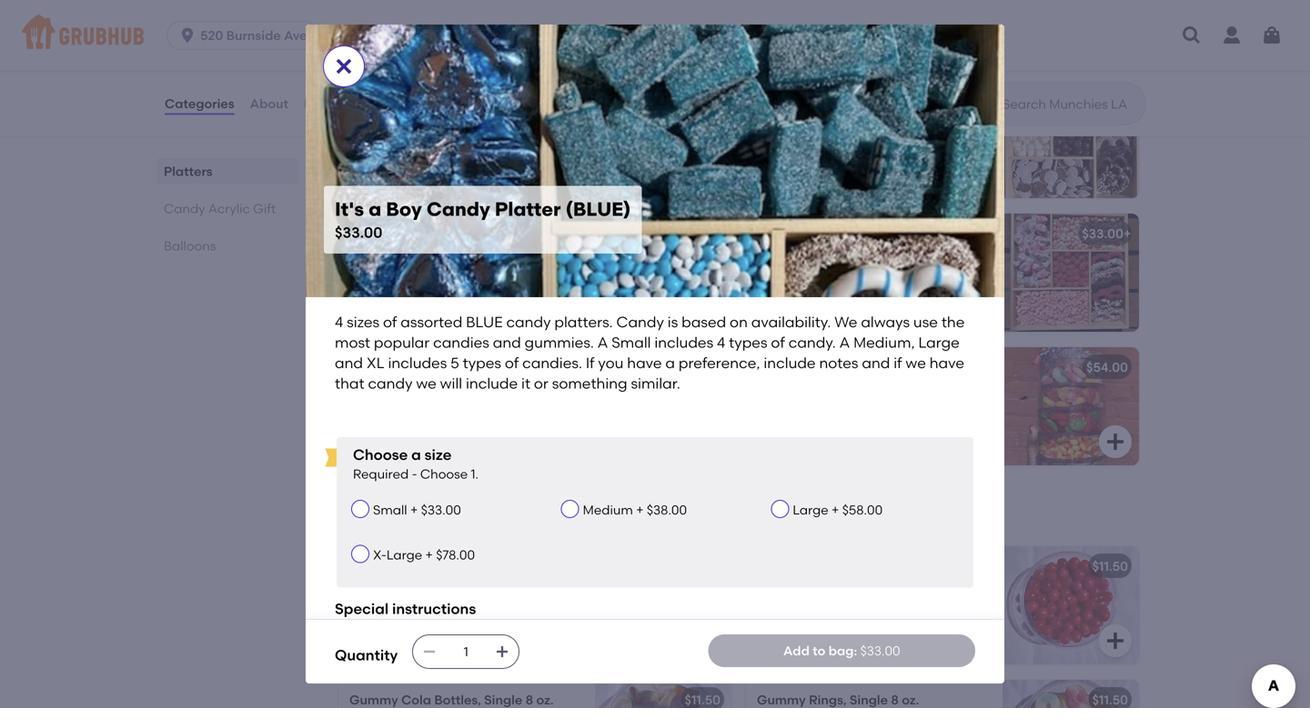 Task type: describe. For each thing, give the bounding box(es) containing it.
similar.
[[631, 375, 681, 393]]

required
[[353, 467, 409, 482]]

1 horizontal spatial includes
[[655, 334, 714, 352]]

bites,
[[479, 559, 513, 574]]

medium + $38.00
[[583, 503, 687, 518]]

small + $33.00
[[373, 503, 461, 518]]

size
[[425, 446, 452, 464]]

with
[[790, 404, 816, 419]]

svg image for $11.50
[[1105, 630, 1127, 652]]

a right 'like'
[[901, 422, 910, 438]]

boy for it's a boy candy platter (blue) $33.00
[[386, 198, 422, 221]]

bag:
[[829, 644, 857, 659]]

it's for it's a boy candy platter (blue) $33.00
[[335, 198, 364, 221]]

candy. inside 5 assorted candy acrylic cylinders filled with candies and gummies and wrapped in a stack like a giant candy.
[[757, 441, 798, 456]]

2 a from the left
[[840, 334, 850, 352]]

categories button
[[164, 71, 235, 136]]

gummies.
[[525, 334, 594, 352]]

dairy)
[[419, 459, 456, 475]]

chocolate for chocolate platters
[[757, 92, 823, 108]]

assorted inside 5 assorted candy acrylic cylinders filled with candies and gummies and wrapped in a stack like a giant candy.
[[768, 385, 822, 401]]

reviews button
[[303, 71, 356, 136]]

(pink)
[[906, 226, 946, 241]]

large + $58.00
[[793, 503, 883, 518]]

sizes
[[347, 313, 380, 331]]

Search Munchies LA search field
[[1001, 96, 1140, 113]]

x-
[[373, 548, 387, 563]]

rings,
[[809, 693, 847, 708]]

most
[[335, 334, 370, 352]]

blue
[[466, 313, 503, 331]]

and down acrylic on the right of the page
[[871, 404, 895, 419]]

chocolate covered pretzels image
[[595, 347, 732, 466]]

candies inside the 4 sizes of assorted blue candy platters. candy is based on availability. we always use the most popular candies and gummies. a small includes 4 types of candy. a medium, large and xl includes 5 types of candies. if you have a preference, include notes and if we have that candy we will include it or something similar.
[[433, 334, 489, 352]]

1 vertical spatial dipped
[[452, 404, 496, 419]]

(blue) for it's a boy candy platter (blue)
[[499, 226, 541, 241]]

quantity
[[335, 647, 398, 665]]

x-large + $78.00
[[373, 548, 475, 563]]

large left $58.00 on the bottom
[[793, 503, 829, 518]]

is
[[668, 313, 678, 331]]

gimme 5 candy acrylic
[[757, 360, 905, 375]]

$33.00 + for it's a girl candy platter (pink)
[[1082, 226, 1131, 241]]

stack
[[842, 422, 875, 438]]

and up pretzels
[[493, 334, 521, 352]]

1 a from the left
[[598, 334, 608, 352]]

dark
[[490, 385, 518, 401]]

$11.50 button
[[746, 547, 1139, 665]]

$33.00 inside it's a boy candy platter (blue) $33.00
[[335, 224, 383, 242]]

0 vertical spatial has
[[432, 422, 454, 438]]

candy inside it's a boy candy platter (blue) $33.00
[[427, 198, 490, 221]]

blue raspberry sour bites, single 8 oz. image
[[595, 547, 732, 665]]

chocolate platters image
[[1003, 80, 1139, 198]]

sour
[[447, 559, 476, 574]]

burnside
[[226, 28, 281, 43]]

single right rings,
[[850, 693, 888, 708]]

small inside "assorted hand dipped dark and white chocolate dipped pretzels. small platter has 12 pretzels and the large platter has 20 pretzels. all parve (non dairy)"
[[349, 422, 384, 438]]

xl
[[367, 355, 385, 372]]

raspberry
[[380, 559, 444, 574]]

0 horizontal spatial choose
[[353, 446, 408, 464]]

Input item quantity number field
[[446, 636, 486, 669]]

$54.00
[[1087, 360, 1128, 375]]

the for and
[[550, 422, 570, 438]]

gummy rings, single 8 oz.
[[757, 693, 919, 708]]

1 horizontal spatial gift
[[475, 504, 512, 527]]

will
[[440, 375, 462, 393]]

a inside choose a size required - choose 1.
[[411, 446, 421, 464]]

reviews
[[304, 96, 355, 111]]

1 horizontal spatial choose
[[420, 467, 468, 482]]

candy platters
[[349, 92, 443, 108]]

$33.00 + for it's a boy candy platter (blue)
[[675, 226, 724, 241]]

2 vertical spatial small
[[373, 503, 407, 518]]

8 inside button
[[557, 559, 565, 574]]

bottles,
[[434, 693, 481, 708]]

5 inside 5 assorted candy acrylic cylinders filled with candies and gummies and wrapped in a stack like a giant candy.
[[757, 385, 765, 401]]

gummy cola bottles, single 8 oz. image
[[595, 680, 732, 709]]

(non
[[388, 459, 416, 475]]

pretzels.
[[499, 404, 550, 419]]

assorted hand dipped dark and white chocolate dipped pretzels. small platter has 12 pretzels and the large platter has 20 pretzels. all parve (non dairy)
[[349, 385, 570, 475]]

520 burnside ave button
[[167, 21, 326, 50]]

chocolate platters
[[757, 92, 875, 108]]

all
[[530, 441, 546, 456]]

$78.00
[[436, 548, 475, 563]]

add to bag: $33.00
[[784, 644, 901, 659]]

gimme 5 candy acrylic image
[[1003, 347, 1139, 466]]

use
[[914, 313, 938, 331]]

covered
[[418, 360, 472, 375]]

filled
[[757, 404, 787, 419]]

0 horizontal spatial candy
[[368, 375, 413, 393]]

search icon image
[[974, 93, 996, 115]]

or
[[534, 375, 549, 393]]

and down cylinders
[[958, 404, 983, 419]]

0 horizontal spatial we
[[416, 375, 437, 393]]

2 vertical spatial acrylic
[[403, 504, 471, 527]]

gummies
[[898, 404, 955, 419]]

availability.
[[751, 313, 831, 331]]

it's a boy candy platter (blue)
[[349, 226, 541, 241]]

medium
[[583, 503, 633, 518]]

1 horizontal spatial 4
[[717, 334, 726, 352]]

520 burnside ave
[[200, 28, 307, 43]]

svg image inside main navigation navigation
[[1181, 25, 1203, 46]]

$33.00 + for candy platters
[[675, 92, 724, 108]]

you
[[598, 355, 624, 372]]

in
[[816, 422, 827, 438]]

pretzels
[[475, 360, 524, 375]]

large inside "assorted hand dipped dark and white chocolate dipped pretzels. small platter has 12 pretzels and the large platter has 20 pretzels. all parve (non dairy)"
[[349, 441, 385, 456]]

1.
[[471, 467, 479, 482]]

platters.
[[555, 313, 613, 331]]

pretzels
[[471, 422, 519, 438]]

white
[[349, 404, 383, 419]]

blue raspberry sour bites, single 8 oz. button
[[339, 547, 732, 665]]

about button
[[249, 71, 289, 136]]

$11.50 inside button
[[1093, 559, 1128, 574]]

add
[[784, 644, 810, 659]]

1 vertical spatial of
[[771, 334, 785, 352]]

chocolate
[[386, 404, 449, 419]]

a inside it's a boy candy platter (blue) $33.00
[[369, 198, 381, 221]]

chocolate for chocolate covered pretzels
[[349, 360, 415, 375]]

platter for it's a boy candy platter (blue) $33.00
[[495, 198, 561, 221]]

giant
[[913, 422, 945, 438]]

and up all
[[522, 422, 547, 438]]

candies.
[[522, 355, 582, 372]]

it's a boy candy platter (blue) $33.00
[[335, 198, 631, 242]]



Task type: locate. For each thing, give the bounding box(es) containing it.
hand
[[407, 385, 439, 401]]

2 vertical spatial of
[[505, 355, 519, 372]]

a left girl
[[778, 226, 787, 241]]

platter for it's a boy candy platter (blue)
[[453, 226, 496, 241]]

candy. down availability.
[[789, 334, 836, 352]]

cherry balls, single 8 oz. image
[[1003, 547, 1139, 665]]

platter
[[387, 422, 428, 438], [388, 441, 430, 456]]

gummy left 'cola'
[[349, 693, 398, 708]]

a up it's a boy candy platter (blue)
[[369, 198, 381, 221]]

0 vertical spatial 4
[[335, 313, 343, 331]]

svg image
[[1261, 25, 1283, 46], [178, 26, 197, 45], [333, 56, 355, 77], [697, 630, 719, 652], [422, 645, 437, 660], [495, 645, 510, 660]]

large inside the 4 sizes of assorted blue candy platters. candy is based on availability. we always use the most popular candies and gummies. a small includes 4 types of candy. a medium, large and xl includes 5 types of candies. if you have a preference, include notes and if we have that candy we will include it or something similar.
[[919, 334, 960, 352]]

popular
[[374, 334, 430, 352]]

2 horizontal spatial acrylic
[[861, 360, 905, 375]]

1 horizontal spatial of
[[505, 355, 519, 372]]

medium,
[[854, 334, 915, 352]]

0 vertical spatial include
[[764, 355, 816, 372]]

1 gummy from the left
[[349, 693, 398, 708]]

small up you
[[612, 334, 651, 352]]

0 horizontal spatial chocolate
[[349, 360, 415, 375]]

1 have from the left
[[627, 355, 662, 372]]

0 vertical spatial candies
[[433, 334, 489, 352]]

choose a size required - choose 1.
[[353, 446, 479, 482]]

and left the if
[[862, 355, 890, 372]]

always
[[861, 313, 910, 331]]

large right blue
[[387, 548, 422, 563]]

of up popular
[[383, 313, 397, 331]]

1 vertical spatial platter
[[388, 441, 430, 456]]

single right bites,
[[516, 559, 554, 574]]

boy inside it's a boy candy platter (blue) $33.00
[[386, 198, 422, 221]]

chocolate covered pretzels
[[349, 360, 524, 375]]

pretzels.
[[476, 441, 527, 456]]

blue raspberry sour bites, single 8 oz.
[[349, 559, 585, 574]]

candy inside 5 assorted candy acrylic cylinders filled with candies and gummies and wrapped in a stack like a giant candy.
[[825, 385, 863, 401]]

-
[[412, 467, 417, 482]]

oz.
[[568, 559, 585, 574], [536, 693, 554, 708], [902, 693, 919, 708]]

we
[[906, 355, 926, 372], [416, 375, 437, 393]]

has up dairy)
[[433, 441, 455, 456]]

like
[[878, 422, 898, 438]]

0 horizontal spatial 5
[[451, 355, 459, 372]]

choose down size
[[420, 467, 468, 482]]

choose up required
[[353, 446, 408, 464]]

a
[[369, 198, 381, 221], [371, 226, 379, 241], [778, 226, 787, 241], [666, 355, 675, 372], [830, 422, 838, 438], [901, 422, 910, 438], [411, 446, 421, 464]]

5 inside the 4 sizes of assorted blue candy platters. candy is based on availability. we always use the most popular candies and gummies. a small includes 4 types of candy. a medium, large and xl includes 5 types of candies. if you have a preference, include notes and if we have that candy we will include it or something similar.
[[451, 355, 459, 372]]

small
[[612, 334, 651, 352], [349, 422, 384, 438], [373, 503, 407, 518]]

$20.00
[[675, 360, 716, 375]]

choose
[[353, 446, 408, 464], [420, 467, 468, 482]]

1 vertical spatial types
[[463, 355, 501, 372]]

1 horizontal spatial the
[[942, 313, 965, 331]]

5 assorted candy acrylic cylinders filled with candies and gummies and wrapped in a stack like a giant candy.
[[757, 385, 983, 456]]

it's a boy candy platter (blue) image
[[595, 214, 732, 332]]

$33.00 +
[[675, 92, 724, 108], [1082, 92, 1131, 108], [675, 226, 724, 241], [1082, 226, 1131, 241]]

0 vertical spatial (blue)
[[566, 198, 631, 221]]

0 horizontal spatial includes
[[388, 355, 447, 372]]

8
[[557, 559, 565, 574], [526, 693, 533, 708], [891, 693, 899, 708]]

1 horizontal spatial a
[[840, 334, 850, 352]]

preference,
[[679, 355, 760, 372]]

it's for it's a boy candy platter (blue)
[[349, 226, 368, 241]]

have up similar.
[[627, 355, 662, 372]]

1 horizontal spatial 5
[[757, 385, 765, 401]]

1 vertical spatial has
[[433, 441, 455, 456]]

candies up stack
[[819, 404, 867, 419]]

0 vertical spatial assorted
[[401, 313, 463, 331]]

1 horizontal spatial gummy
[[757, 693, 806, 708]]

1 horizontal spatial candy acrylic gift
[[335, 504, 512, 527]]

the right use
[[942, 313, 965, 331]]

assorted up 'with'
[[768, 385, 822, 401]]

candy acrylic gift up balloons
[[164, 201, 276, 217]]

0 vertical spatial types
[[729, 334, 768, 352]]

2 horizontal spatial oz.
[[902, 693, 919, 708]]

large down use
[[919, 334, 960, 352]]

main navigation navigation
[[0, 0, 1310, 71]]

1 horizontal spatial candy
[[506, 313, 551, 331]]

assorted
[[349, 385, 404, 401]]

candy inside the 4 sizes of assorted blue candy platters. candy is based on availability. we always use the most popular candies and gummies. a small includes 4 types of candy. a medium, large and xl includes 5 types of candies. if you have a preference, include notes and if we have that candy we will include it or something similar.
[[617, 313, 664, 331]]

0 vertical spatial small
[[612, 334, 651, 352]]

gift
[[253, 201, 276, 217], [475, 504, 512, 527]]

candy. inside the 4 sizes of assorted blue candy platters. candy is based on availability. we always use the most popular candies and gummies. a small includes 4 types of candy. a medium, large and xl includes 5 types of candies. if you have a preference, include notes and if we have that candy we will include it or something similar.
[[789, 334, 836, 352]]

types
[[729, 334, 768, 352], [463, 355, 501, 372]]

1 vertical spatial boy
[[382, 226, 406, 241]]

a up sizes
[[371, 226, 379, 241]]

candy
[[349, 92, 391, 108], [427, 198, 490, 221], [164, 201, 205, 217], [409, 226, 450, 241], [815, 226, 857, 241], [617, 313, 664, 331], [816, 360, 858, 375], [335, 504, 398, 527]]

it's for it's a girl candy platter (pink)
[[757, 226, 775, 241]]

acrylic
[[867, 385, 908, 401]]

chocolate
[[757, 92, 823, 108], [349, 360, 415, 375]]

acrylic down medium,
[[861, 360, 905, 375]]

0 horizontal spatial of
[[383, 313, 397, 331]]

oz. down 'medium' on the left bottom
[[568, 559, 585, 574]]

4 up preference,
[[717, 334, 726, 352]]

a right in on the bottom of page
[[830, 422, 838, 438]]

single right bottles, on the bottom
[[484, 693, 523, 708]]

1 horizontal spatial we
[[906, 355, 926, 372]]

2 horizontal spatial 8
[[891, 693, 899, 708]]

1 vertical spatial the
[[550, 422, 570, 438]]

0 horizontal spatial a
[[598, 334, 608, 352]]

we
[[835, 313, 858, 331]]

instructions
[[392, 601, 476, 618]]

assorted
[[401, 313, 463, 331], [768, 385, 822, 401]]

0 vertical spatial chocolate
[[757, 92, 823, 108]]

gummy left rings,
[[757, 693, 806, 708]]

5 up filled
[[757, 385, 765, 401]]

0 vertical spatial svg image
[[1181, 25, 1203, 46]]

it's inside it's a boy candy platter (blue) $33.00
[[335, 198, 364, 221]]

8 right bites,
[[557, 559, 565, 574]]

special instructions
[[335, 601, 476, 618]]

candy down xl on the left
[[368, 375, 413, 393]]

gummy for gummy cola bottles, single 8 oz.
[[349, 693, 398, 708]]

1 vertical spatial svg image
[[1105, 431, 1127, 453]]

svg image inside 520 burnside ave button
[[178, 26, 197, 45]]

4 left sizes
[[335, 313, 343, 331]]

8 right rings,
[[891, 693, 899, 708]]

1 horizontal spatial 8
[[557, 559, 565, 574]]

(blue) inside it's a boy candy platter (blue) $33.00
[[566, 198, 631, 221]]

0 horizontal spatial acrylic
[[208, 201, 250, 217]]

the inside the 4 sizes of assorted blue candy platters. candy is based on availability. we always use the most popular candies and gummies. a small includes 4 types of candy. a medium, large and xl includes 5 types of candies. if you have a preference, include notes and if we have that candy we will include it or something similar.
[[942, 313, 965, 331]]

0 vertical spatial boy
[[386, 198, 422, 221]]

platter up it's a boy candy platter (blue)
[[495, 198, 561, 221]]

notes
[[819, 355, 859, 372]]

0 horizontal spatial assorted
[[401, 313, 463, 331]]

small down white
[[349, 422, 384, 438]]

5 up will
[[451, 355, 459, 372]]

0 horizontal spatial candy acrylic gift
[[164, 201, 276, 217]]

2 horizontal spatial of
[[771, 334, 785, 352]]

assorted inside the 4 sizes of assorted blue candy platters. candy is based on availability. we always use the most popular candies and gummies. a small includes 4 types of candy. a medium, large and xl includes 5 types of candies. if you have a preference, include notes and if we have that candy we will include it or something similar.
[[401, 313, 463, 331]]

1 vertical spatial candy acrylic gift
[[335, 504, 512, 527]]

0 vertical spatial candy acrylic gift
[[164, 201, 276, 217]]

single inside button
[[516, 559, 554, 574]]

0 vertical spatial of
[[383, 313, 397, 331]]

if
[[894, 355, 902, 372]]

wrapped
[[757, 422, 813, 438]]

0 vertical spatial dipped
[[442, 385, 487, 401]]

platter inside it's a boy candy platter (blue) $33.00
[[495, 198, 561, 221]]

2 horizontal spatial candy
[[825, 385, 863, 401]]

1 horizontal spatial candies
[[819, 404, 867, 419]]

of up dark
[[505, 355, 519, 372]]

1 vertical spatial includes
[[388, 355, 447, 372]]

0 horizontal spatial 4
[[335, 313, 343, 331]]

include down availability.
[[764, 355, 816, 372]]

0 vertical spatial platter
[[387, 422, 428, 438]]

gimme
[[757, 360, 803, 375]]

5 right gimme
[[806, 360, 813, 375]]

(blue)
[[566, 198, 631, 221], [499, 226, 541, 241]]

it's a girl candy platter (pink) image
[[1003, 214, 1139, 332]]

2 have from the left
[[930, 355, 965, 372]]

a up similar.
[[666, 355, 675, 372]]

1 vertical spatial gift
[[475, 504, 512, 527]]

small down required
[[373, 503, 407, 518]]

0 vertical spatial gift
[[253, 201, 276, 217]]

platter left the (pink)
[[860, 226, 903, 241]]

blue
[[349, 559, 377, 574]]

0 vertical spatial includes
[[655, 334, 714, 352]]

1 vertical spatial acrylic
[[861, 360, 905, 375]]

$11.50 for gummy cola bottles, single 8 oz.
[[685, 693, 721, 708]]

+
[[716, 92, 724, 108], [1124, 92, 1131, 108], [716, 226, 724, 241], [1124, 226, 1131, 241], [716, 360, 724, 375], [410, 503, 418, 518], [636, 503, 644, 518], [832, 503, 839, 518], [425, 548, 433, 563]]

a down "we"
[[840, 334, 850, 352]]

0 horizontal spatial 8
[[526, 693, 533, 708]]

a up you
[[598, 334, 608, 352]]

that
[[335, 375, 365, 393]]

1 vertical spatial candies
[[819, 404, 867, 419]]

$38.00
[[647, 503, 687, 518]]

0 horizontal spatial gummy
[[349, 693, 398, 708]]

oz. inside button
[[568, 559, 585, 574]]

it
[[521, 375, 531, 393]]

the inside "assorted hand dipped dark and white chocolate dipped pretzels. small platter has 12 pretzels and the large platter has 20 pretzels. all parve (non dairy)"
[[550, 422, 570, 438]]

large up parve
[[349, 441, 385, 456]]

and up 'pretzels.'
[[521, 385, 546, 401]]

$58.00
[[842, 503, 883, 518]]

0 horizontal spatial types
[[463, 355, 501, 372]]

of down availability.
[[771, 334, 785, 352]]

candy down gimme 5 candy acrylic
[[825, 385, 863, 401]]

gummy cola bottles, single 8 oz.
[[349, 693, 554, 708]]

1 vertical spatial we
[[416, 375, 437, 393]]

2 horizontal spatial 5
[[806, 360, 813, 375]]

1 horizontal spatial include
[[764, 355, 816, 372]]

0 vertical spatial choose
[[353, 446, 408, 464]]

1 horizontal spatial types
[[729, 334, 768, 352]]

a up -
[[411, 446, 421, 464]]

0 vertical spatial the
[[942, 313, 965, 331]]

1 vertical spatial choose
[[420, 467, 468, 482]]

oz. right bottles, on the bottom
[[536, 693, 554, 708]]

1 vertical spatial 4
[[717, 334, 726, 352]]

include left it
[[466, 375, 518, 393]]

1 horizontal spatial have
[[930, 355, 965, 372]]

based
[[682, 313, 726, 331]]

0 horizontal spatial have
[[627, 355, 662, 372]]

includes down is
[[655, 334, 714, 352]]

platter up (non
[[388, 441, 430, 456]]

a
[[598, 334, 608, 352], [840, 334, 850, 352]]

have up cylinders
[[930, 355, 965, 372]]

0 horizontal spatial (blue)
[[499, 226, 541, 241]]

4 sizes of assorted blue candy platters. candy is based on availability. we always use the most popular candies and gummies. a small includes 4 types of candy. a medium, large and xl includes 5 types of candies. if you have a preference, include notes and if we have that candy we will include it or something similar.
[[335, 313, 968, 393]]

dipped down covered
[[442, 385, 487, 401]]

0 horizontal spatial oz.
[[536, 693, 554, 708]]

large
[[919, 334, 960, 352], [349, 441, 385, 456], [793, 503, 829, 518], [387, 548, 422, 563]]

candy acrylic gift up the x-large + $78.00 at the left
[[335, 504, 512, 527]]

candies up covered
[[433, 334, 489, 352]]

includes down popular
[[388, 355, 447, 372]]

(blue) for it's a boy candy platter (blue) $33.00
[[566, 198, 631, 221]]

small inside the 4 sizes of assorted blue candy platters. candy is based on availability. we always use the most popular candies and gummies. a small includes 4 types of candy. a medium, large and xl includes 5 types of candies. if you have a preference, include notes and if we have that candy we will include it or something similar.
[[612, 334, 651, 352]]

gummy
[[349, 693, 398, 708], [757, 693, 806, 708]]

it's a girl candy platter (pink)
[[757, 226, 946, 241]]

about
[[250, 96, 289, 111]]

assorted up popular
[[401, 313, 463, 331]]

0 vertical spatial acrylic
[[208, 201, 250, 217]]

gummy for gummy rings, single 8 oz.
[[757, 693, 806, 708]]

candies inside 5 assorted candy acrylic cylinders filled with candies and gummies and wrapped in a stack like a giant candy.
[[819, 404, 867, 419]]

platter down chocolate in the bottom left of the page
[[387, 422, 428, 438]]

candy.
[[789, 334, 836, 352], [757, 441, 798, 456]]

0 horizontal spatial gift
[[253, 201, 276, 217]]

ave
[[284, 28, 307, 43]]

include
[[764, 355, 816, 372], [466, 375, 518, 393]]

1 vertical spatial small
[[349, 422, 384, 438]]

we left will
[[416, 375, 437, 393]]

$20.00 +
[[675, 360, 724, 375]]

2 vertical spatial svg image
[[1105, 630, 1127, 652]]

special
[[335, 601, 389, 618]]

svg image
[[1181, 25, 1203, 46], [1105, 431, 1127, 453], [1105, 630, 1127, 652]]

we right the if
[[906, 355, 926, 372]]

0 horizontal spatial candies
[[433, 334, 489, 352]]

candy. down wrapped
[[757, 441, 798, 456]]

acrylic up balloons
[[208, 201, 250, 217]]

types up dark
[[463, 355, 501, 372]]

1 horizontal spatial (blue)
[[566, 198, 631, 221]]

1 vertical spatial (blue)
[[499, 226, 541, 241]]

girl
[[790, 226, 812, 241]]

if
[[586, 355, 595, 372]]

0 vertical spatial candy.
[[789, 334, 836, 352]]

5
[[451, 355, 459, 372], [806, 360, 813, 375], [757, 385, 765, 401]]

0 horizontal spatial include
[[466, 375, 518, 393]]

1 vertical spatial candy.
[[757, 441, 798, 456]]

1 horizontal spatial chocolate
[[757, 92, 823, 108]]

platter for it's a girl candy platter (pink)
[[860, 226, 903, 241]]

$11.50 for gummy rings, single 8 oz.
[[1093, 693, 1128, 708]]

20
[[458, 441, 473, 456]]

candy
[[506, 313, 551, 331], [368, 375, 413, 393], [825, 385, 863, 401]]

1 vertical spatial include
[[466, 375, 518, 393]]

has
[[432, 422, 454, 438], [433, 441, 455, 456]]

0 horizontal spatial the
[[550, 422, 570, 438]]

oz. right rings,
[[902, 693, 919, 708]]

and
[[493, 334, 521, 352], [335, 355, 363, 372], [862, 355, 890, 372], [521, 385, 546, 401], [871, 404, 895, 419], [958, 404, 983, 419], [522, 422, 547, 438]]

candies
[[433, 334, 489, 352], [819, 404, 867, 419]]

dipped up 12
[[452, 404, 496, 419]]

12
[[457, 422, 468, 438]]

8 right bottles, on the bottom
[[526, 693, 533, 708]]

4
[[335, 313, 343, 331], [717, 334, 726, 352]]

the down the something
[[550, 422, 570, 438]]

to
[[813, 644, 826, 659]]

svg image for $54.00
[[1105, 431, 1127, 453]]

1 vertical spatial assorted
[[768, 385, 822, 401]]

$11.50
[[1093, 559, 1128, 574], [685, 693, 721, 708], [1093, 693, 1128, 708]]

boy for it's a boy candy platter (blue)
[[382, 226, 406, 241]]

a inside the 4 sizes of assorted blue candy platters. candy is based on availability. we always use the most popular candies and gummies. a small includes 4 types of candy. a medium, large and xl includes 5 types of candies. if you have a preference, include notes and if we have that candy we will include it or something similar.
[[666, 355, 675, 372]]

the for use
[[942, 313, 965, 331]]

1 horizontal spatial oz.
[[568, 559, 585, 574]]

acrylic up the x-large + $78.00 at the left
[[403, 504, 471, 527]]

1 horizontal spatial acrylic
[[403, 504, 471, 527]]

something
[[552, 375, 628, 393]]

1 horizontal spatial assorted
[[768, 385, 822, 401]]

$33.00 + for chocolate platters
[[1082, 92, 1131, 108]]

platter up blue
[[453, 226, 496, 241]]

and up "that"
[[335, 355, 363, 372]]

balloons
[[164, 238, 216, 254]]

0 vertical spatial we
[[906, 355, 926, 372]]

1 vertical spatial chocolate
[[349, 360, 415, 375]]

gummy rings, single 8 oz. image
[[1003, 680, 1139, 709]]

candy up gummies.
[[506, 313, 551, 331]]

types down on
[[729, 334, 768, 352]]

2 gummy from the left
[[757, 693, 806, 708]]

candy platters image
[[595, 80, 732, 198]]

has left 12
[[432, 422, 454, 438]]



Task type: vqa. For each thing, say whether or not it's contained in the screenshot.


